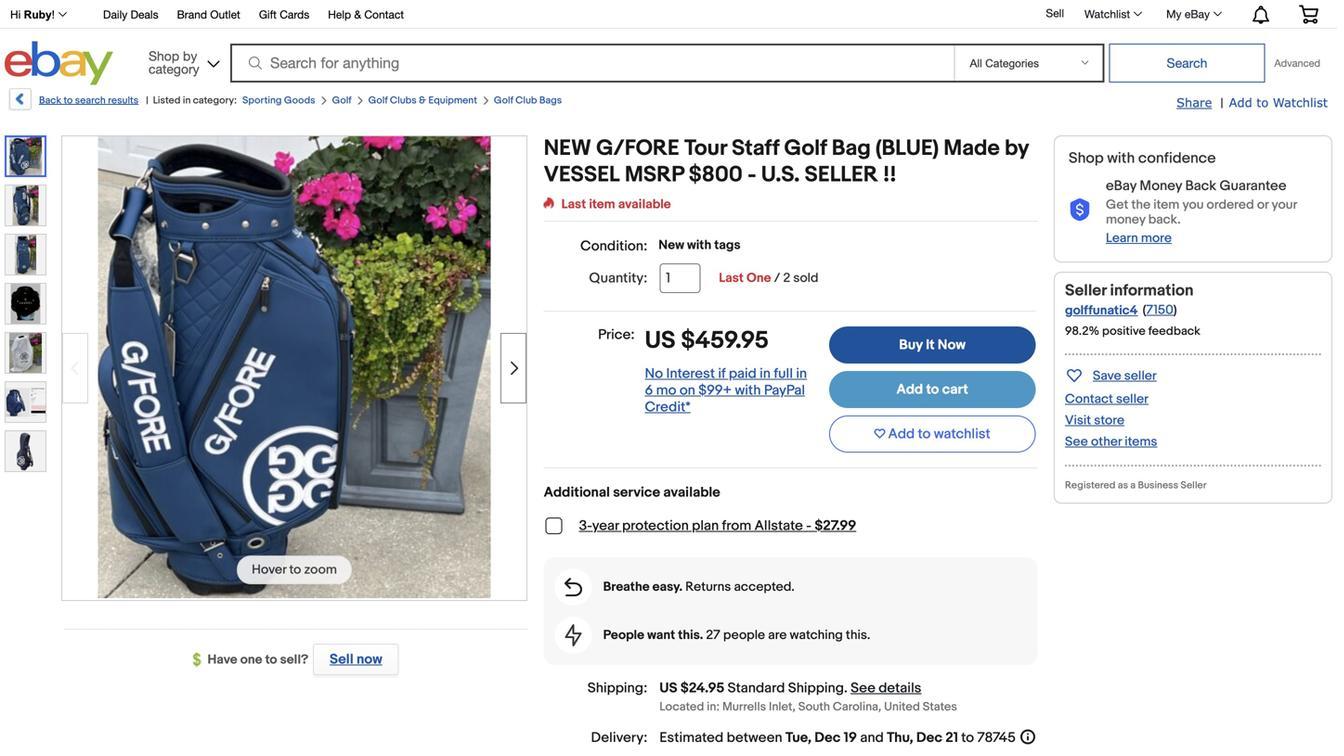 Task type: locate. For each thing, give the bounding box(es) containing it.
1 vertical spatial see
[[851, 681, 875, 697]]

0 horizontal spatial contact
[[364, 8, 404, 21]]

to left "watchlist"
[[918, 426, 931, 443]]

watchlist right "sell" 'link'
[[1084, 7, 1130, 20]]

standard
[[728, 681, 785, 697]]

seller right save
[[1124, 369, 1157, 384]]

seller for save
[[1124, 369, 1157, 384]]

0 horizontal spatial watchlist
[[1084, 7, 1130, 20]]

item down money
[[1153, 197, 1179, 213]]

1 vertical spatial shop
[[1069, 149, 1104, 168]]

have
[[208, 653, 237, 669]]

1 horizontal spatial shop
[[1069, 149, 1104, 168]]

1 item from the left
[[589, 197, 615, 213]]

category
[[149, 61, 199, 77]]

seller up "golffunatic4"
[[1065, 281, 1106, 301]]

1 horizontal spatial this.
[[846, 628, 870, 644]]

as
[[1118, 480, 1128, 492]]

quantity:
[[589, 270, 647, 287]]

this. right 'watching'
[[846, 628, 870, 644]]

picture 4 of 7 image
[[6, 284, 45, 324]]

with details__icon image for ebay money back guarantee
[[1069, 199, 1091, 222]]

see inside us $24.95 standard shipping . see details located in: murrells inlet, south carolina, united states
[[851, 681, 875, 697]]

0 horizontal spatial sell
[[330, 652, 353, 669]]

by down brand
[[183, 48, 197, 64]]

2 vertical spatial with
[[735, 382, 761, 399]]

0 vertical spatial see
[[1065, 434, 1088, 450]]

this. left 27
[[678, 628, 703, 644]]

service
[[613, 485, 660, 501]]

0 horizontal spatial ebay
[[1106, 178, 1137, 195]]

0 horizontal spatial back
[[39, 95, 61, 107]]

seller right business
[[1181, 480, 1207, 492]]

0 vertical spatial sell
[[1046, 7, 1064, 20]]

add inside "button"
[[888, 426, 915, 443]]

21
[[945, 730, 958, 747]]

learn
[[1106, 231, 1138, 246]]

this.
[[678, 628, 703, 644], [846, 628, 870, 644]]

us for us $24.95 standard shipping . see details located in: murrells inlet, south carolina, united states
[[659, 681, 677, 697]]

- left $27.99
[[806, 518, 811, 535]]

& right clubs
[[419, 95, 426, 107]]

condition:
[[580, 238, 647, 255]]

year
[[592, 518, 619, 535]]

0 horizontal spatial seller
[[1065, 281, 1106, 301]]

picture 3 of 7 image
[[6, 235, 45, 275]]

see right .
[[851, 681, 875, 697]]

last down vessel
[[561, 197, 586, 213]]

sell inside sell now link
[[330, 652, 353, 669]]

1 horizontal spatial sell
[[1046, 7, 1064, 20]]

1 vertical spatial by
[[1005, 136, 1029, 162]]

us $459.95
[[645, 327, 769, 356]]

golf club bags
[[494, 95, 562, 107]]

add down add to cart link at the right of the page
[[888, 426, 915, 443]]

to left cart
[[926, 382, 939, 398]]

1 vertical spatial add
[[896, 382, 923, 398]]

last
[[561, 197, 586, 213], [719, 271, 744, 286]]

0 vertical spatial with
[[1107, 149, 1135, 168]]

0 vertical spatial contact
[[364, 8, 404, 21]]

| right share button
[[1220, 96, 1223, 111]]

seller down save seller
[[1116, 392, 1149, 408]]

you
[[1182, 197, 1204, 213]]

0 horizontal spatial |
[[146, 95, 148, 107]]

estimated between tue, dec 19 and thu, dec 21 to 78745
[[659, 730, 1016, 747]]

0 vertical spatial shop
[[149, 48, 179, 64]]

registered
[[1065, 480, 1116, 492]]

see down visit
[[1065, 434, 1088, 450]]

to right the one
[[265, 653, 277, 669]]

1 horizontal spatial back
[[1185, 178, 1216, 195]]

ebay up get
[[1106, 178, 1137, 195]]

with details__icon image
[[1069, 199, 1091, 222], [565, 578, 582, 597], [565, 625, 582, 647]]

no interest if paid in full in 6 mo on $99+ with paypal credit* link
[[645, 366, 807, 416]]

2 vertical spatial with details__icon image
[[565, 625, 582, 647]]

0 vertical spatial with details__icon image
[[1069, 199, 1091, 222]]

sell for sell
[[1046, 7, 1064, 20]]

to inside "button"
[[918, 426, 931, 443]]

1 vertical spatial sell
[[330, 652, 353, 669]]

in left full
[[760, 366, 771, 382]]

with right the new
[[687, 238, 711, 253]]

1 this. from the left
[[678, 628, 703, 644]]

states
[[923, 701, 957, 715]]

seller inside the contact seller visit store see other items
[[1116, 392, 1149, 408]]

golf club bags link
[[494, 95, 562, 107]]

& inside account navigation
[[354, 8, 361, 21]]

confidence
[[1138, 149, 1216, 168]]

1 vertical spatial watchlist
[[1273, 95, 1328, 110]]

clubs
[[390, 95, 417, 107]]

see other items link
[[1065, 434, 1157, 450]]

from
[[722, 518, 751, 535]]

1 vertical spatial last
[[719, 271, 744, 286]]

gift
[[259, 8, 277, 21]]

business
[[1138, 480, 1178, 492]]

seller inside button
[[1124, 369, 1157, 384]]

sell left the watchlist 'link' at the top right
[[1046, 7, 1064, 20]]

golf
[[332, 95, 352, 107], [368, 95, 388, 107], [494, 95, 513, 107], [784, 136, 827, 162]]

0 vertical spatial &
[[354, 8, 361, 21]]

0 horizontal spatial see
[[851, 681, 875, 697]]

people
[[603, 628, 644, 644]]

|
[[146, 95, 148, 107], [1220, 96, 1223, 111]]

0 vertical spatial seller
[[1124, 369, 1157, 384]]

1 dec from the left
[[815, 730, 841, 747]]

us $24.95 standard shipping . see details located in: murrells inlet, south carolina, united states
[[659, 681, 957, 715]]

category:
[[193, 95, 237, 107]]

contact right help
[[364, 8, 404, 21]]

us up no
[[645, 327, 676, 356]]

0 vertical spatial ebay
[[1185, 7, 1210, 20]]

with details__icon image left people
[[565, 625, 582, 647]]

and
[[860, 730, 884, 747]]

daily
[[103, 8, 127, 21]]

shop inside shop by category
[[149, 48, 179, 64]]

sell link
[[1038, 7, 1072, 20]]

see inside the contact seller visit store see other items
[[1065, 434, 1088, 450]]

to right the 21
[[961, 730, 974, 747]]

us up "located"
[[659, 681, 677, 697]]

1 horizontal spatial with
[[735, 382, 761, 399]]

2 item from the left
[[1153, 197, 1179, 213]]

0 vertical spatial watchlist
[[1084, 7, 1130, 20]]

1 horizontal spatial |
[[1220, 96, 1223, 111]]

with details__icon image left get
[[1069, 199, 1091, 222]]

sell left now
[[330, 652, 353, 669]]

add inside share | add to watchlist
[[1229, 95, 1252, 110]]

- inside new g/fore tour staff golf bag (blue) made by vessel  msrp $800 - u.s. seller !!
[[747, 162, 756, 188]]

0 vertical spatial by
[[183, 48, 197, 64]]

by right made
[[1005, 136, 1029, 162]]

last left the one
[[719, 271, 744, 286]]

1 vertical spatial available
[[663, 485, 720, 501]]

back up you
[[1185, 178, 1216, 195]]

item down vessel
[[589, 197, 615, 213]]

add for add to watchlist
[[888, 426, 915, 443]]

add to cart link
[[829, 371, 1036, 409]]

1 horizontal spatial item
[[1153, 197, 1179, 213]]

money
[[1106, 212, 1145, 228]]

dollar sign image
[[193, 653, 208, 668]]

0 horizontal spatial dec
[[815, 730, 841, 747]]

now
[[357, 652, 382, 669]]

by
[[183, 48, 197, 64], [1005, 136, 1029, 162]]

7150 link
[[1146, 303, 1173, 318]]

visit store link
[[1065, 413, 1124, 429]]

1 horizontal spatial ebay
[[1185, 7, 1210, 20]]

positive
[[1102, 324, 1146, 339]]

golf left bag
[[784, 136, 827, 162]]

add down buy
[[896, 382, 923, 398]]

1 horizontal spatial watchlist
[[1273, 95, 1328, 110]]

0 horizontal spatial in
[[183, 95, 191, 107]]

0 vertical spatial seller
[[1065, 281, 1106, 301]]

shop by category button
[[140, 41, 224, 81]]

in right full
[[796, 366, 807, 382]]

hi ruby !
[[10, 8, 55, 21]]

gift cards
[[259, 8, 309, 21]]

0 horizontal spatial item
[[589, 197, 615, 213]]

contact up visit store link
[[1065, 392, 1113, 408]]

golf left club
[[494, 95, 513, 107]]

watching
[[790, 628, 843, 644]]

in right listed
[[183, 95, 191, 107]]

see
[[1065, 434, 1088, 450], [851, 681, 875, 697]]

bags
[[539, 95, 562, 107]]

my
[[1166, 7, 1182, 20]]

dec left 19
[[815, 730, 841, 747]]

golf for golf club bags
[[494, 95, 513, 107]]

with details__icon image left breathe
[[565, 578, 582, 597]]

to down advanced link
[[1256, 95, 1269, 110]]

1 vertical spatial with details__icon image
[[565, 578, 582, 597]]

- left "u.s."
[[747, 162, 756, 188]]

with details__icon image for breathe easy.
[[565, 578, 582, 597]]

ebay inside account navigation
[[1185, 7, 1210, 20]]

$24.95
[[681, 681, 724, 697]]

shop for shop by category
[[149, 48, 179, 64]]

watchlist down advanced link
[[1273, 95, 1328, 110]]

1 vertical spatial seller
[[1181, 480, 1207, 492]]

share
[[1176, 95, 1212, 110]]

0 horizontal spatial by
[[183, 48, 197, 64]]

2 this. from the left
[[846, 628, 870, 644]]

2 horizontal spatial with
[[1107, 149, 1135, 168]]

interest
[[666, 366, 715, 382]]

1 vertical spatial with
[[687, 238, 711, 253]]

breathe easy. returns accepted.
[[603, 580, 794, 596]]

0 horizontal spatial with
[[687, 238, 711, 253]]

0 vertical spatial -
[[747, 162, 756, 188]]

1 horizontal spatial by
[[1005, 136, 1029, 162]]

1 horizontal spatial dec
[[916, 730, 942, 747]]

0 vertical spatial available
[[618, 197, 671, 213]]

feedback
[[1148, 324, 1200, 339]]

0 horizontal spatial this.
[[678, 628, 703, 644]]

add for add to cart
[[896, 382, 923, 398]]

easy.
[[652, 580, 683, 596]]

1 vertical spatial contact
[[1065, 392, 1113, 408]]

7150
[[1146, 303, 1173, 318]]

information
[[1110, 281, 1194, 301]]

sell inside account navigation
[[1046, 7, 1064, 20]]

contact inside the contact seller visit store see other items
[[1065, 392, 1113, 408]]

sell for sell now
[[330, 652, 353, 669]]

0 horizontal spatial -
[[747, 162, 756, 188]]

add right share
[[1229, 95, 1252, 110]]

g/fore
[[596, 136, 679, 162]]

help
[[328, 8, 351, 21]]

available down msrp
[[618, 197, 671, 213]]

1 horizontal spatial contact
[[1065, 392, 1113, 408]]

picture 7 of 7 image
[[6, 432, 45, 472]]

buy it now
[[899, 337, 966, 354]]

1 vertical spatial us
[[659, 681, 677, 697]]

0 vertical spatial add
[[1229, 95, 1252, 110]]

1 vertical spatial &
[[419, 95, 426, 107]]

people want this. 27 people are watching this.
[[603, 628, 870, 644]]

0 vertical spatial last
[[561, 197, 586, 213]]

1 vertical spatial -
[[806, 518, 811, 535]]

seller for contact
[[1116, 392, 1149, 408]]

us inside us $24.95 standard shipping . see details located in: murrells inlet, south carolina, united states
[[659, 681, 677, 697]]

None submit
[[1109, 44, 1265, 83]]

my ebay link
[[1156, 3, 1230, 25]]

1 horizontal spatial see
[[1065, 434, 1088, 450]]

to inside share | add to watchlist
[[1256, 95, 1269, 110]]

1 vertical spatial seller
[[1116, 392, 1149, 408]]

carolina,
[[833, 701, 881, 715]]

by inside new g/fore tour staff golf bag (blue) made by vessel  msrp $800 - u.s. seller !!
[[1005, 136, 1029, 162]]

daily deals link
[[103, 5, 158, 26]]

golf for golf
[[332, 95, 352, 107]]

back left search
[[39, 95, 61, 107]]

paid
[[729, 366, 757, 382]]

your shopping cart image
[[1298, 5, 1319, 23]]

available up plan
[[663, 485, 720, 501]]

)
[[1173, 303, 1177, 318]]

contact inside account navigation
[[364, 8, 404, 21]]

ebay right my
[[1185, 7, 1210, 20]]

0 vertical spatial us
[[645, 327, 676, 356]]

with right if
[[735, 382, 761, 399]]

seller
[[1124, 369, 1157, 384], [1116, 392, 1149, 408]]

seller
[[805, 162, 878, 188]]

with up get
[[1107, 149, 1135, 168]]

watchlist inside 'link'
[[1084, 7, 1130, 20]]

tour
[[684, 136, 727, 162]]

one
[[747, 271, 771, 286]]

| listed in category:
[[146, 95, 237, 107]]

golf left clubs
[[368, 95, 388, 107]]

& right help
[[354, 8, 361, 21]]

0 horizontal spatial last
[[561, 197, 586, 213]]

0 horizontal spatial &
[[354, 8, 361, 21]]

1 horizontal spatial seller
[[1181, 480, 1207, 492]]

watchlist link
[[1074, 3, 1150, 25]]

2 vertical spatial add
[[888, 426, 915, 443]]

outlet
[[210, 8, 240, 21]]

golf right the goods
[[332, 95, 352, 107]]

1 vertical spatial back
[[1185, 178, 1216, 195]]

dec left the 21
[[916, 730, 942, 747]]

us for us $459.95
[[645, 327, 676, 356]]

1 vertical spatial ebay
[[1106, 178, 1137, 195]]

new with tags
[[659, 238, 740, 253]]

0 horizontal spatial shop
[[149, 48, 179, 64]]

1 horizontal spatial last
[[719, 271, 744, 286]]

| left listed
[[146, 95, 148, 107]]



Task type: describe. For each thing, give the bounding box(es) containing it.
are
[[768, 628, 787, 644]]

advanced link
[[1265, 45, 1330, 82]]

store
[[1094, 413, 1124, 429]]

share button
[[1176, 95, 1212, 111]]

no interest if paid in full in 6 mo on $99+ with paypal credit*
[[645, 366, 807, 416]]

golffunatic4
[[1065, 303, 1138, 319]]

plan
[[692, 518, 719, 535]]

it
[[926, 337, 935, 354]]

2
[[783, 271, 790, 286]]

seller inside seller information golffunatic4 ( 7150 ) 98.2% positive feedback
[[1065, 281, 1106, 301]]

see details link
[[851, 681, 921, 697]]

Quantity: text field
[[659, 264, 700, 293]]

one
[[240, 653, 262, 669]]

0 vertical spatial back
[[39, 95, 61, 107]]

gift cards link
[[259, 5, 309, 26]]

last item available
[[561, 197, 671, 213]]

contact seller link
[[1065, 392, 1149, 408]]

(
[[1143, 303, 1146, 318]]

new
[[544, 136, 591, 162]]

visit
[[1065, 413, 1091, 429]]

!!
[[883, 162, 896, 188]]

golf link
[[332, 95, 352, 107]]

additional
[[544, 485, 610, 501]]

picture 6 of 7 image
[[6, 383, 45, 422]]

between
[[727, 730, 782, 747]]

protection
[[622, 518, 689, 535]]

item inside the ebay money back guarantee get the item you ordered or your money back. learn more
[[1153, 197, 1179, 213]]

help & contact
[[328, 8, 404, 21]]

picture 1 of 7 image
[[6, 137, 45, 175]]

items
[[1125, 434, 1157, 450]]

back inside the ebay money back guarantee get the item you ordered or your money back. learn more
[[1185, 178, 1216, 195]]

a
[[1130, 480, 1136, 492]]

golf inside new g/fore tour staff golf bag (blue) made by vessel  msrp $800 - u.s. seller !!
[[784, 136, 827, 162]]

full
[[774, 366, 793, 382]]

cards
[[280, 8, 309, 21]]

more
[[1141, 231, 1172, 246]]

thu,
[[887, 730, 913, 747]]

brand
[[177, 8, 207, 21]]

with for new
[[687, 238, 711, 253]]

78745
[[977, 730, 1016, 747]]

with for shop
[[1107, 149, 1135, 168]]

$459.95
[[681, 327, 769, 356]]

| inside share | add to watchlist
[[1220, 96, 1223, 111]]

save
[[1093, 369, 1121, 384]]

guarantee
[[1220, 178, 1286, 195]]

picture 5 of 7 image
[[6, 333, 45, 373]]

save seller
[[1093, 369, 1157, 384]]

shop for shop with confidence
[[1069, 149, 1104, 168]]

if
[[718, 366, 726, 382]]

add to watchlist
[[888, 426, 990, 443]]

other
[[1091, 434, 1122, 450]]

picture 2 of 7 image
[[6, 186, 45, 226]]

returns
[[685, 580, 731, 596]]

ebay inside the ebay money back guarantee get the item you ordered or your money back. learn more
[[1106, 178, 1137, 195]]

last for last item available
[[561, 197, 586, 213]]

contact seller visit store see other items
[[1065, 392, 1157, 450]]

listed
[[153, 95, 181, 107]]

shop by category banner
[[0, 0, 1332, 90]]

3-
[[579, 518, 592, 535]]

mo
[[656, 382, 676, 399]]

back to search results
[[39, 95, 139, 107]]

new g/fore tour staff golf bag (blue) made by vessel  msrp $800 - u.s. seller !! - picture 1 of 7 image
[[98, 134, 491, 599]]

2 horizontal spatial in
[[796, 366, 807, 382]]

made
[[944, 136, 1000, 162]]

tags
[[714, 238, 740, 253]]

people
[[723, 628, 765, 644]]

2 dec from the left
[[916, 730, 942, 747]]

save seller button
[[1065, 365, 1157, 386]]

1 horizontal spatial in
[[760, 366, 771, 382]]

with inside no interest if paid in full in 6 mo on $99+ with paypal credit*
[[735, 382, 761, 399]]

allstate
[[754, 518, 803, 535]]

last for last one / 2 sold
[[719, 271, 744, 286]]

watchlist inside share | add to watchlist
[[1273, 95, 1328, 110]]

club
[[515, 95, 537, 107]]

!
[[52, 8, 55, 21]]

breathe
[[603, 580, 650, 596]]

golf clubs & equipment
[[368, 95, 477, 107]]

golf for golf clubs & equipment
[[368, 95, 388, 107]]

1 horizontal spatial &
[[419, 95, 426, 107]]

bag
[[832, 136, 871, 162]]

new g/fore tour staff golf bag (blue) made by vessel  msrp $800 - u.s. seller !!
[[544, 136, 1029, 188]]

Search for anything text field
[[233, 45, 950, 81]]

get
[[1106, 197, 1128, 213]]

account navigation
[[0, 0, 1332, 29]]

3-year protection plan from allstate - $27.99
[[579, 518, 856, 535]]

golf clubs & equipment link
[[368, 95, 477, 107]]

south
[[798, 701, 830, 715]]

details
[[879, 681, 921, 697]]

your
[[1272, 197, 1297, 213]]

u.s.
[[761, 162, 800, 188]]

19
[[844, 730, 857, 747]]

hi
[[10, 8, 21, 21]]

$800
[[689, 162, 743, 188]]

learn more link
[[1106, 231, 1172, 246]]

/
[[774, 271, 780, 286]]

daily deals
[[103, 8, 158, 21]]

available for last item available
[[618, 197, 671, 213]]

1 horizontal spatial -
[[806, 518, 811, 535]]

us $459.95 main content
[[544, 136, 1037, 755]]

$27.99
[[815, 518, 856, 535]]

to left search
[[64, 95, 73, 107]]

deals
[[131, 8, 158, 21]]

last one / 2 sold
[[719, 271, 819, 286]]

by inside shop by category
[[183, 48, 197, 64]]

none submit inside shop by category banner
[[1109, 44, 1265, 83]]

add to cart
[[896, 382, 968, 398]]

advanced
[[1274, 57, 1320, 69]]

available for additional service available
[[663, 485, 720, 501]]

(blue)
[[876, 136, 939, 162]]

item inside 'us $459.95' main content
[[589, 197, 615, 213]]

accepted.
[[734, 580, 794, 596]]

located
[[659, 701, 704, 715]]

with details__icon image for people want this.
[[565, 625, 582, 647]]



Task type: vqa. For each thing, say whether or not it's contained in the screenshot.
leftmost |
yes



